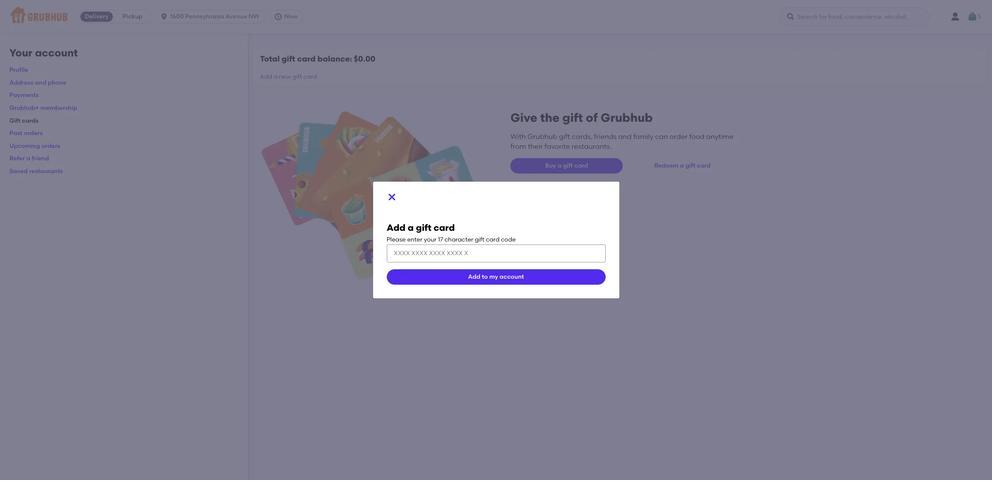 Task type: vqa. For each thing, say whether or not it's contained in the screenshot.
'smaller'
no



Task type: locate. For each thing, give the bounding box(es) containing it.
add a new gift card
[[260, 73, 317, 80]]

gift
[[282, 54, 295, 64], [293, 73, 302, 80], [563, 111, 583, 125], [559, 133, 571, 141], [563, 162, 573, 169], [686, 162, 696, 169], [416, 223, 432, 233], [475, 236, 485, 244]]

0 vertical spatial account
[[35, 47, 78, 59]]

0 vertical spatial orders
[[24, 130, 43, 137]]

character
[[445, 236, 474, 244]]

1 vertical spatial grubhub
[[528, 133, 558, 141]]

account right my
[[500, 273, 524, 281]]

restaurants
[[29, 168, 63, 175]]

gift right redeem
[[686, 162, 696, 169]]

a for refer a friend
[[26, 155, 30, 162]]

orders for past orders
[[24, 130, 43, 137]]

2 horizontal spatial add
[[468, 273, 481, 281]]

gift up add a new gift card
[[282, 54, 295, 64]]

friend
[[32, 155, 49, 162]]

delivery button
[[79, 10, 115, 24]]

add inside button
[[468, 273, 481, 281]]

refer
[[9, 155, 25, 162]]

gift up favorite
[[559, 133, 571, 141]]

buy
[[546, 162, 556, 169]]

refer a friend
[[9, 155, 49, 162]]

friends
[[594, 133, 617, 141]]

gift right 'new' at the top left of the page
[[293, 73, 302, 80]]

add
[[260, 73, 272, 80], [387, 223, 406, 233], [468, 273, 481, 281]]

add up please
[[387, 223, 406, 233]]

give
[[511, 111, 538, 125]]

cards,
[[572, 133, 593, 141]]

a right redeem
[[681, 162, 685, 169]]

account
[[35, 47, 78, 59], [500, 273, 524, 281]]

1 vertical spatial add
[[387, 223, 406, 233]]

total gift card balance: $0.00
[[260, 54, 376, 64]]

a inside button
[[681, 162, 685, 169]]

with grubhub gift cards, friends and family can order food anytime from their favorite restaurants.
[[511, 133, 734, 150]]

1 vertical spatial account
[[500, 273, 524, 281]]

the
[[541, 111, 560, 125]]

please enter your 17 character gift card code
[[387, 236, 516, 244]]

code
[[501, 236, 516, 244]]

gift cards
[[9, 117, 39, 124]]

nw
[[249, 13, 260, 20]]

address
[[9, 79, 33, 86]]

add for add a new gift card
[[260, 73, 272, 80]]

family
[[634, 133, 654, 141]]

grubhub+ membership link
[[9, 104, 77, 112]]

add for add to my account
[[468, 273, 481, 281]]

order
[[670, 133, 688, 141]]

orders up upcoming orders link at the top left of the page
[[24, 130, 43, 137]]

1 horizontal spatial add
[[387, 223, 406, 233]]

a
[[274, 73, 278, 80], [26, 155, 30, 162], [558, 162, 562, 169], [681, 162, 685, 169], [408, 223, 414, 233]]

gift inside button
[[686, 162, 696, 169]]

grubhub up "their" at top right
[[528, 133, 558, 141]]

svg image
[[968, 12, 978, 22], [160, 12, 169, 21], [787, 12, 796, 21], [387, 192, 397, 202]]

total
[[260, 54, 280, 64]]

0 horizontal spatial add
[[260, 73, 272, 80]]

and left 'family'
[[619, 133, 632, 141]]

1 horizontal spatial account
[[500, 273, 524, 281]]

enter
[[407, 236, 423, 244]]

saved restaurants
[[9, 168, 63, 175]]

a right refer
[[26, 155, 30, 162]]

add a gift card
[[387, 223, 455, 233]]

card inside button
[[697, 162, 711, 169]]

grubhub up with grubhub gift cards, friends and family can order food anytime from their favorite restaurants.
[[601, 111, 653, 125]]

1600 pennsylvania avenue nw button
[[154, 10, 269, 24]]

card up 17
[[434, 223, 455, 233]]

a right buy
[[558, 162, 562, 169]]

card
[[297, 54, 316, 64], [304, 73, 317, 80], [575, 162, 589, 169], [697, 162, 711, 169], [434, 223, 455, 233], [486, 236, 500, 244]]

orders
[[24, 130, 43, 137], [42, 142, 60, 150]]

gift up your
[[416, 223, 432, 233]]

1 horizontal spatial and
[[619, 133, 632, 141]]

add for add a gift card
[[387, 223, 406, 233]]

0 horizontal spatial grubhub
[[528, 133, 558, 141]]

5
[[978, 13, 982, 20]]

1 vertical spatial and
[[619, 133, 632, 141]]

orders up friend at top left
[[42, 142, 60, 150]]

add down total
[[260, 73, 272, 80]]

now button
[[269, 10, 307, 24]]

gift right character
[[475, 236, 485, 244]]

a up enter
[[408, 223, 414, 233]]

and
[[35, 79, 46, 86], [619, 133, 632, 141]]

a left 'new' at the top left of the page
[[274, 73, 278, 80]]

1 vertical spatial orders
[[42, 142, 60, 150]]

upcoming
[[9, 142, 40, 150]]

a for add a new gift card
[[274, 73, 278, 80]]

gift inside with grubhub gift cards, friends and family can order food anytime from their favorite restaurants.
[[559, 133, 571, 141]]

grubhub
[[601, 111, 653, 125], [528, 133, 558, 141]]

add left to
[[468, 273, 481, 281]]

0 vertical spatial grubhub
[[601, 111, 653, 125]]

delivery
[[85, 13, 109, 20]]

17
[[438, 236, 443, 244]]

2 vertical spatial add
[[468, 273, 481, 281]]

your
[[424, 236, 437, 244]]

saved restaurants link
[[9, 168, 63, 175]]

0 vertical spatial add
[[260, 73, 272, 80]]

buy a gift card link
[[511, 158, 623, 174]]

your
[[9, 47, 32, 59]]

0 vertical spatial and
[[35, 79, 46, 86]]

past
[[9, 130, 22, 137]]

and left phone
[[35, 79, 46, 86]]

card down food at right top
[[697, 162, 711, 169]]

card down total gift card balance: $0.00
[[304, 73, 317, 80]]

buy a gift card
[[546, 162, 589, 169]]

account up phone
[[35, 47, 78, 59]]

favorite
[[545, 142, 570, 150]]

of
[[586, 111, 598, 125]]

past orders link
[[9, 130, 43, 137]]

a for buy a gift card
[[558, 162, 562, 169]]

gift cards link
[[9, 117, 39, 124]]

avenue
[[225, 13, 247, 20]]



Task type: describe. For each thing, give the bounding box(es) containing it.
saved
[[9, 168, 28, 175]]

grubhub+ membership
[[9, 104, 77, 112]]

balance:
[[318, 54, 352, 64]]

new
[[279, 73, 291, 80]]

redeem a gift card
[[655, 162, 711, 169]]

payments link
[[9, 92, 39, 99]]

1600
[[170, 13, 184, 20]]

gift card image
[[262, 111, 490, 281]]

svg image inside 1600 pennsylvania avenue nw button
[[160, 12, 169, 21]]

$0.00
[[354, 54, 376, 64]]

upcoming orders
[[9, 142, 60, 150]]

my
[[490, 273, 498, 281]]

1 horizontal spatial grubhub
[[601, 111, 653, 125]]

account inside button
[[500, 273, 524, 281]]

please
[[387, 236, 406, 244]]

profile link
[[9, 66, 28, 74]]

main navigation navigation
[[0, 0, 993, 33]]

address and phone link
[[9, 79, 66, 86]]

and inside with grubhub gift cards, friends and family can order food anytime from their favorite restaurants.
[[619, 133, 632, 141]]

pennsylvania
[[185, 13, 224, 20]]

profile
[[9, 66, 28, 74]]

with
[[511, 133, 526, 141]]

refer a friend link
[[9, 155, 49, 162]]

redeem a gift card button
[[651, 158, 715, 174]]

anytime
[[707, 133, 734, 141]]

grubhub+
[[9, 104, 39, 112]]

address and phone
[[9, 79, 66, 86]]

past orders
[[9, 130, 43, 137]]

now
[[284, 13, 298, 20]]

Please enter your 17 character gift card code text field
[[387, 245, 606, 263]]

0 horizontal spatial and
[[35, 79, 46, 86]]

card up please enter your 17 character gift card code text field
[[486, 236, 500, 244]]

give the gift of grubhub
[[511, 111, 653, 125]]

0 horizontal spatial account
[[35, 47, 78, 59]]

cards
[[22, 117, 39, 124]]

a for redeem a gift card
[[681, 162, 685, 169]]

gift
[[9, 117, 20, 124]]

card down restaurants.
[[575, 162, 589, 169]]

their
[[528, 142, 543, 150]]

your account
[[9, 47, 78, 59]]

orders for upcoming orders
[[42, 142, 60, 150]]

gift right buy
[[563, 162, 573, 169]]

food
[[690, 133, 705, 141]]

payments
[[9, 92, 39, 99]]

svg image inside "5" button
[[968, 12, 978, 22]]

can
[[656, 133, 668, 141]]

add to my account
[[468, 273, 524, 281]]

a for add a gift card
[[408, 223, 414, 233]]

svg image
[[274, 12, 283, 21]]

upcoming orders link
[[9, 142, 60, 150]]

membership
[[40, 104, 77, 112]]

from
[[511, 142, 527, 150]]

grubhub inside with grubhub gift cards, friends and family can order food anytime from their favorite restaurants.
[[528, 133, 558, 141]]

pickup button
[[115, 10, 151, 24]]

redeem
[[655, 162, 679, 169]]

add to my account button
[[387, 269, 606, 285]]

to
[[482, 273, 488, 281]]

1600 pennsylvania avenue nw
[[170, 13, 260, 20]]

restaurants.
[[572, 142, 612, 150]]

gift left of in the right top of the page
[[563, 111, 583, 125]]

card up add a new gift card
[[297, 54, 316, 64]]

pickup
[[123, 13, 143, 20]]

5 button
[[968, 9, 982, 24]]

phone
[[48, 79, 66, 86]]



